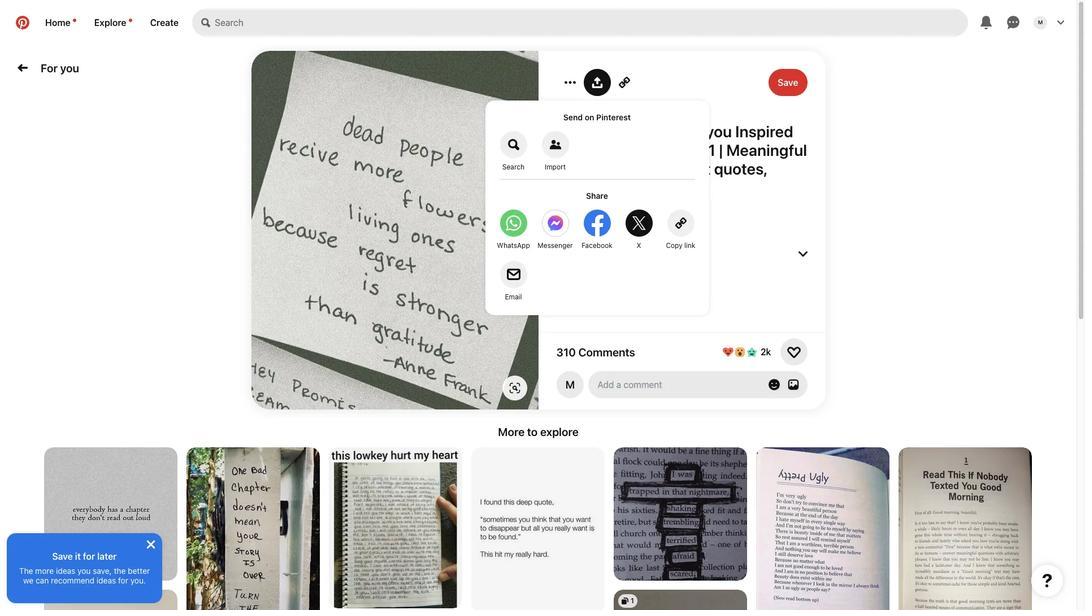 Task type: vqa. For each thing, say whether or not it's contained in the screenshot.
VIEW PUBLIC PROFILE link
no



Task type: locate. For each thing, give the bounding box(es) containing it.
0 horizontal spatial notifications image
[[73, 19, 76, 22]]

pinterest.ca link
[[557, 103, 605, 113]]

quotes, up share
[[557, 159, 609, 178]]

you inside best quotes to keep you inspired and motivated in 2021 | meaningful quotes, deep thought quotes, pretty quotes
[[706, 122, 732, 141]]

search
[[503, 163, 525, 171]]

notifications image inside home link
[[73, 19, 76, 22]]

dec 14, 2021 -
[[557, 206, 616, 216]]

for right 'it'
[[83, 552, 95, 562]]

1 vertical spatial save
[[52, 552, 73, 562]]

select an emoji image
[[769, 379, 780, 391]]

create link
[[141, 9, 188, 36]]

save button
[[769, 69, 808, 96], [769, 69, 808, 96]]

0 vertical spatial save
[[778, 77, 799, 88]]

ideas down 'it'
[[56, 567, 75, 576]]

2 notifications image from the left
[[129, 19, 132, 22]]

310 comments
[[557, 346, 636, 359]]

0 vertical spatial for
[[83, 552, 95, 562]]

save for save it for later the more ideas you save, the better we can recommend ideas for you.
[[52, 552, 73, 562]]

save inside "save it for later the more ideas you save, the better we can recommend ideas for you."
[[52, 552, 73, 562]]

maria williams image
[[1034, 16, 1048, 29]]

notifications image inside explore link
[[129, 19, 132, 22]]

14,
[[575, 206, 587, 216]]

to left in
[[648, 122, 663, 141]]

Add a comment field
[[599, 380, 757, 390]]

1 horizontal spatial 2021
[[679, 141, 716, 159]]

0 vertical spatial to
[[648, 122, 663, 141]]

quotes,
[[557, 159, 609, 178], [715, 159, 767, 178]]

inspired
[[736, 122, 794, 141]]

2021 inside best quotes to keep you inspired and motivated in 2021 | meaningful quotes, deep thought quotes, pretty quotes
[[679, 141, 716, 159]]

reaction image
[[787, 346, 801, 359]]

comments right 310
[[579, 346, 636, 359]]

you
[[60, 61, 79, 74], [706, 122, 732, 141], [78, 567, 91, 576]]

notifications image right 'home'
[[73, 19, 76, 22]]

you down 'it'
[[78, 567, 91, 576]]

in
[[663, 141, 676, 159]]

ideas
[[56, 567, 75, 576], [97, 576, 116, 586]]

2 this contains an image of: image from the left
[[614, 448, 748, 581]]

1 horizontal spatial this contains an image of: image
[[614, 448, 748, 581]]

2021 left |
[[679, 141, 716, 159]]

save up the inspired
[[778, 77, 799, 88]]

dec
[[557, 206, 573, 216]]

this contains an image of: image
[[329, 448, 463, 610], [614, 448, 748, 581]]

to right more
[[527, 426, 538, 439]]

you inside for you button
[[60, 61, 79, 74]]

1 vertical spatial 2021
[[590, 206, 610, 216]]

for
[[83, 552, 95, 562], [118, 576, 128, 586]]

explore link
[[85, 9, 141, 36]]

to
[[648, 122, 663, 141], [527, 426, 538, 439]]

quotes, down the inspired
[[715, 159, 767, 178]]

0 horizontal spatial quotes,
[[557, 159, 609, 178]]

notifications image
[[73, 19, 76, 22], [129, 19, 132, 22]]

you right keep
[[706, 122, 732, 141]]

notifications image right explore
[[129, 19, 132, 22]]

copy link
[[666, 241, 696, 250]]

share
[[586, 191, 609, 201]]

on
[[585, 113, 595, 122]]

1 vertical spatial to
[[527, 426, 538, 439]]

save
[[778, 77, 799, 88], [52, 552, 73, 562]]

1 horizontal spatial notifications image
[[129, 19, 132, 22]]

for left you.
[[118, 576, 128, 586]]

you right for
[[60, 61, 79, 74]]

2 vertical spatial you
[[78, 567, 91, 576]]

and
[[557, 141, 584, 159]]

save it for later the more ideas you save, the better we can recommend ideas for you.
[[19, 552, 150, 586]]

1 horizontal spatial quotes,
[[715, 159, 767, 178]]

2021
[[679, 141, 716, 159], [590, 206, 610, 216]]

this contains an image of: no one is ugly. "beauty lies in the eyes of the beholder." image
[[757, 448, 890, 611]]

may 11, 2019 - isnt it funny how day by day nothing changes but when you look back everything is different. c.s. lewis great words about the nature of growing older and wiser by c.s. lewis. this quote is hand-typed on a beautifully restored remington typewriter. each one is completely original, with image
[[44, 590, 178, 611]]

can
[[36, 576, 49, 586]]

pretty
[[557, 178, 600, 197]]

comments
[[557, 248, 614, 261], [579, 346, 636, 359]]

recommend
[[51, 576, 94, 586]]

0 horizontal spatial this contains an image of: image
[[329, 448, 463, 610]]

0 horizontal spatial 2021
[[590, 206, 610, 216]]

list
[[0, 448, 1077, 611]]

notifications image for explore
[[129, 19, 132, 22]]

the
[[19, 567, 33, 576]]

0 horizontal spatial save
[[52, 552, 73, 562]]

ideas up may 11, 2019 - isnt it funny how day by day nothing changes but when you look back everything is different. c.s. lewis great words about the nature of growing older and wiser by c.s. lewis. this quote is hand-typed on a beautifully restored remington typewriter. each one is completely original, with image
[[97, 576, 116, 586]]

1 horizontal spatial save
[[778, 77, 799, 88]]

1 vertical spatial for
[[118, 576, 128, 586]]

1 vertical spatial you
[[706, 122, 732, 141]]

share on twitter image
[[626, 210, 653, 237]]

0 vertical spatial 2021
[[679, 141, 716, 159]]

this contains an image of: quotes 'nd notes image
[[899, 448, 1033, 611]]

2021 left -
[[590, 206, 610, 216]]

thought
[[654, 159, 711, 178]]

1 horizontal spatial to
[[648, 122, 663, 141]]

1 notifications image from the left
[[73, 19, 76, 22]]

link
[[685, 241, 696, 250]]

2 quotes, from the left
[[715, 159, 767, 178]]

share on facebook image
[[584, 210, 611, 237]]

better
[[128, 567, 150, 576]]

select a photo image
[[788, 379, 799, 391]]

explore
[[94, 18, 126, 28]]

0 vertical spatial you
[[60, 61, 79, 74]]

x
[[637, 241, 642, 250]]

save left 'it'
[[52, 552, 73, 562]]

comments down share on facebook "icon"
[[557, 248, 614, 261]]



Task type: describe. For each thing, give the bounding box(es) containing it.
for you
[[41, 61, 79, 74]]

expand icon image
[[799, 250, 808, 259]]

best quotes to keep you inspired and motivated in 2021 | meaningful quotes, deep thought quotes, pretty quotes
[[557, 122, 808, 197]]

share on email image
[[500, 261, 527, 288]]

comments button
[[557, 248, 808, 261]]

copy
[[666, 241, 683, 250]]

send on pinterest
[[564, 113, 631, 122]]

you.
[[130, 576, 146, 586]]

1 this contains an image of: image from the left
[[329, 448, 463, 610]]

mariaaawilliams image
[[557, 372, 584, 399]]

more
[[35, 567, 54, 576]]

this contains an image of: 🙂 image
[[614, 590, 748, 611]]

best quotes to keep you inspired and motivated in 2021 | meaningful quotes, deep thought quotes, pretty quotes link
[[557, 122, 808, 197]]

Search text field
[[215, 9, 969, 36]]

quotes
[[603, 178, 653, 197]]

best
[[557, 122, 589, 141]]

for
[[41, 61, 58, 74]]

this contains an image of: moveme quotes image
[[472, 448, 605, 611]]

quotes
[[593, 122, 645, 141]]

create
[[150, 18, 179, 28]]

more
[[498, 426, 525, 439]]

search icon image
[[201, 18, 210, 27]]

0 vertical spatial comments
[[557, 248, 614, 261]]

to inside best quotes to keep you inspired and motivated in 2021 | meaningful quotes, deep thought quotes, pretty quotes
[[648, 122, 663, 141]]

notifications image for home
[[73, 19, 76, 22]]

pinterest.ca
[[557, 103, 605, 113]]

the
[[114, 567, 126, 576]]

home
[[45, 18, 71, 28]]

share on messenger image
[[542, 210, 569, 237]]

messenger
[[538, 241, 573, 250]]

facebook
[[582, 241, 613, 250]]

0 horizontal spatial to
[[527, 426, 538, 439]]

|
[[720, 141, 723, 159]]

motivated
[[587, 141, 660, 159]]

2k
[[761, 347, 772, 357]]

this contains an image of: mother expresses frustration about husband's emotional infidelity to her 22-year-old daughter, placing her in awkward and difficult situation image
[[187, 448, 320, 611]]

-
[[612, 206, 616, 216]]

310
[[557, 346, 576, 359]]

save,
[[93, 567, 112, 576]]

import
[[545, 163, 566, 171]]

deep
[[613, 159, 651, 178]]

1 horizontal spatial for
[[118, 576, 128, 586]]

explore
[[541, 426, 579, 439]]

send
[[564, 113, 583, 122]]

keep
[[666, 122, 703, 141]]

1 quotes, from the left
[[557, 159, 609, 178]]

you inside "save it for later the more ideas you save, the better we can recommend ideas for you."
[[78, 567, 91, 576]]

save for save
[[778, 77, 799, 88]]

later
[[97, 552, 117, 562]]

home link
[[36, 9, 85, 36]]

email
[[505, 293, 522, 301]]

whatsapp
[[497, 241, 530, 250]]

we
[[23, 576, 33, 586]]

0 horizontal spatial for
[[83, 552, 95, 562]]

it
[[75, 552, 81, 562]]

0 horizontal spatial ideas
[[56, 567, 75, 576]]

meaningful
[[727, 141, 808, 159]]

for you button
[[36, 57, 84, 79]]

more to explore
[[498, 426, 579, 439]]

1 horizontal spatial ideas
[[97, 576, 116, 586]]

pinterest
[[597, 113, 631, 122]]

1 vertical spatial comments
[[579, 346, 636, 359]]

this contains an image of: register - login image
[[44, 448, 178, 581]]



